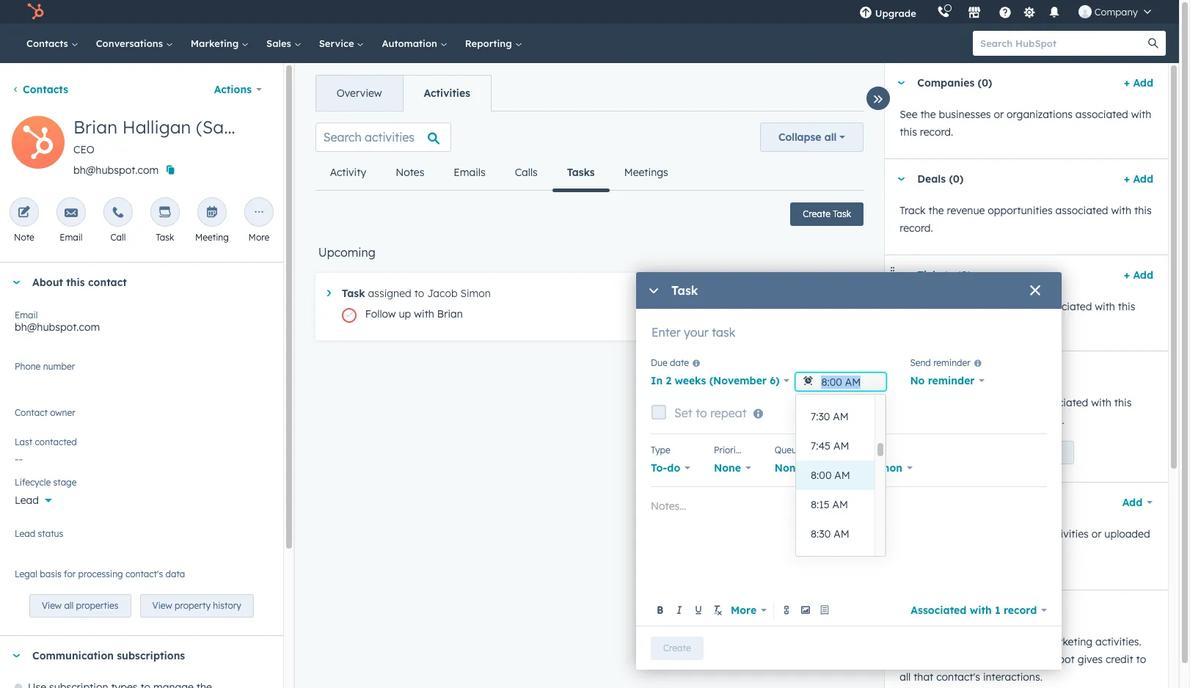Task type: locate. For each thing, give the bounding box(es) containing it.
all inside attribute contacts created to marketing activities. when a contact is created, hubspot gives credit to all that contact's interactions.
[[900, 671, 911, 684]]

navigation
[[315, 75, 492, 112], [315, 155, 683, 192]]

(0) for tickets (0)
[[958, 269, 972, 282]]

view all properties link
[[29, 595, 131, 618]]

0 horizontal spatial all
[[64, 601, 74, 612]]

see inside see the businesses or organizations associated with this record.
[[900, 108, 918, 121]]

jacob simon
[[836, 462, 903, 475]]

1 vertical spatial contact
[[918, 604, 958, 617]]

caret image inside companies (0) dropdown button
[[897, 81, 906, 85]]

create for create task
[[803, 208, 831, 220]]

caret image
[[327, 290, 331, 297], [897, 501, 906, 505], [12, 655, 21, 658]]

1 vertical spatial no
[[15, 413, 29, 427]]

1 vertical spatial + add button
[[1125, 170, 1154, 188]]

bh@hubspot.com up number
[[15, 321, 100, 334]]

jacob simon image
[[1079, 5, 1092, 18]]

0 vertical spatial + add button
[[1125, 74, 1154, 92]]

reminder up no reminder popup button
[[934, 358, 971, 369]]

all left that
[[900, 671, 911, 684]]

0 horizontal spatial brian
[[73, 116, 117, 138]]

contact down collect
[[900, 414, 937, 427]]

up inside "link"
[[1008, 447, 1019, 458]]

see inside the see the files attached to your activities or uploaded to this record.
[[900, 528, 918, 541]]

create task
[[803, 208, 852, 220]]

none button down priority on the bottom of page
[[714, 458, 752, 479]]

1 vertical spatial reminder
[[929, 375, 975, 388]]

the inside track the customer requests associated with this record.
[[929, 300, 945, 313]]

payments down payments.
[[1021, 447, 1062, 458]]

associated inside see the businesses or organizations associated with this record.
[[1076, 108, 1129, 121]]

uploaded
[[1105, 528, 1151, 541]]

simon
[[461, 287, 491, 300], [871, 462, 903, 475]]

(0) inside dropdown button
[[978, 76, 993, 90]]

0 vertical spatial all
[[825, 131, 837, 144]]

minimize dialog image
[[648, 286, 660, 297]]

+
[[1125, 76, 1131, 90], [1125, 173, 1131, 186], [1125, 269, 1131, 282]]

marketplaces image
[[968, 7, 981, 20]]

task image
[[158, 206, 172, 220]]

priority
[[714, 445, 744, 456]]

1 see from the top
[[900, 108, 918, 121]]

(0) right deals
[[950, 173, 964, 186]]

2 horizontal spatial contact
[[940, 653, 977, 667]]

or down companies (0) dropdown button
[[994, 108, 1004, 121]]

none button
[[714, 458, 752, 479], [775, 458, 812, 479]]

0 vertical spatial payments
[[985, 396, 1033, 410]]

lead for lead
[[15, 494, 39, 507]]

1 horizontal spatial more
[[731, 604, 757, 617]]

caret image
[[897, 81, 906, 85], [897, 177, 906, 181], [897, 273, 906, 277], [12, 281, 21, 284]]

caret image for deals (0)
[[897, 177, 906, 181]]

this inside see the businesses or organizations associated with this record.
[[900, 126, 918, 139]]

jacob inside upcoming "feed"
[[427, 287, 458, 300]]

set up payments link
[[979, 441, 1075, 465]]

0 horizontal spatial hubspot
[[969, 414, 1012, 427]]

0 vertical spatial simon
[[461, 287, 491, 300]]

1 none button from the left
[[714, 458, 752, 479]]

payments down the payments (0) dropdown button
[[985, 396, 1033, 410]]

list box containing 7:30 am
[[797, 373, 886, 579]]

follow up with brian
[[365, 308, 463, 321]]

associated
[[1076, 108, 1129, 121], [1056, 204, 1109, 217], [1040, 300, 1093, 313], [1036, 396, 1089, 410]]

navigation containing activity
[[315, 155, 683, 192]]

+ add button for see the businesses or organizations associated with this record.
[[1125, 74, 1154, 92]]

(0) right tickets
[[958, 269, 972, 282]]

send reminder
[[911, 358, 971, 369]]

1 vertical spatial caret image
[[897, 501, 906, 505]]

0 vertical spatial no
[[911, 375, 925, 388]]

see for see the files attached to your activities or uploaded to this record.
[[900, 528, 918, 541]]

1 horizontal spatial brian
[[437, 308, 463, 321]]

0 vertical spatial set
[[675, 406, 693, 421]]

2 navigation from the top
[[315, 155, 683, 192]]

note image
[[18, 206, 31, 220]]

phone number
[[15, 361, 75, 372]]

0 vertical spatial + add
[[1125, 76, 1154, 90]]

Search activities search field
[[315, 123, 451, 152]]

the for revenue
[[929, 204, 945, 217]]

brian down task assigned to jacob simon
[[437, 308, 463, 321]]

and
[[936, 396, 954, 410]]

add inside popup button
[[1123, 496, 1143, 509]]

1 vertical spatial hubspot
[[1033, 653, 1075, 667]]

1 + add button from the top
[[1125, 74, 1154, 92]]

+ for see the businesses or organizations associated with this record.
[[1125, 76, 1131, 90]]

edit button
[[12, 116, 65, 174]]

0 horizontal spatial set
[[675, 406, 693, 421]]

0 vertical spatial contact
[[15, 407, 48, 418]]

2 vertical spatial all
[[900, 671, 911, 684]]

contact
[[88, 276, 127, 289], [900, 414, 937, 427], [940, 653, 977, 667]]

contacts down hubspot link
[[26, 37, 71, 49]]

contacts link up edit popup button
[[12, 83, 68, 96]]

jacob down assigned
[[836, 462, 868, 475]]

1 vertical spatial + add
[[1125, 173, 1154, 186]]

send
[[911, 358, 931, 369]]

lead left status
[[15, 529, 35, 540]]

list box
[[797, 373, 886, 579]]

associated right organizations
[[1076, 108, 1129, 121]]

owner up last contacted
[[32, 413, 61, 427]]

+ add for see the businesses or organizations associated with this record.
[[1125, 76, 1154, 90]]

2 vertical spatial contact
[[940, 653, 977, 667]]

reporting link
[[456, 23, 531, 63]]

caret image for about this contact
[[12, 281, 21, 284]]

email for email
[[60, 232, 83, 243]]

search image
[[1149, 38, 1159, 48]]

1 vertical spatial bh@hubspot.com
[[15, 321, 100, 334]]

last
[[15, 437, 32, 448]]

0 vertical spatial track
[[900, 204, 926, 217]]

1 track from the top
[[900, 204, 926, 217]]

upcoming feed
[[304, 111, 876, 358]]

contact inside dropdown button
[[918, 604, 958, 617]]

1 + from the top
[[1125, 76, 1131, 90]]

caret image left tickets
[[897, 273, 906, 277]]

contact inside collect and track payments associated with this contact using hubspot payments.
[[900, 414, 937, 427]]

2 vertical spatial caret image
[[12, 655, 21, 658]]

to-
[[651, 462, 668, 475]]

lead inside popup button
[[15, 494, 39, 507]]

7:45
[[811, 440, 831, 453]]

queue
[[775, 445, 802, 456]]

attribute
[[900, 636, 943, 649]]

revenue
[[947, 204, 986, 217]]

record. inside the see the files attached to your activities or uploaded to this record.
[[933, 545, 967, 559]]

when
[[900, 653, 928, 667]]

0 vertical spatial jacob
[[427, 287, 458, 300]]

record. up tickets
[[900, 222, 934, 235]]

(0) for deals (0)
[[950, 173, 964, 186]]

this inside track the revenue opportunities associated with this record.
[[1135, 204, 1152, 217]]

1 vertical spatial contact's
[[937, 671, 981, 684]]

1 horizontal spatial simon
[[871, 462, 903, 475]]

email down "about"
[[15, 310, 38, 321]]

6)
[[770, 375, 780, 388]]

the down tickets
[[929, 300, 945, 313]]

deals
[[918, 173, 946, 186]]

notifications image
[[1048, 7, 1061, 20]]

see down companies
[[900, 108, 918, 121]]

to left your
[[1008, 528, 1018, 541]]

1 horizontal spatial jacob
[[836, 462, 868, 475]]

payments
[[985, 396, 1033, 410], [1021, 447, 1062, 458]]

jacob up follow up with brian at left top
[[427, 287, 458, 300]]

0 vertical spatial caret image
[[327, 290, 331, 297]]

attribution
[[997, 604, 1053, 617]]

bh@hubspot.com down ceo in the left of the page
[[73, 164, 159, 177]]

settings image
[[1024, 6, 1037, 19]]

record. up send
[[900, 318, 934, 331]]

all for collapse
[[825, 131, 837, 144]]

contact inside attribute contacts created to marketing activities. when a contact is created, hubspot gives credit to all that contact's interactions.
[[940, 653, 977, 667]]

2 horizontal spatial all
[[900, 671, 911, 684]]

0 vertical spatial or
[[994, 108, 1004, 121]]

email inside email bh@hubspot.com
[[15, 310, 38, 321]]

0 horizontal spatial email
[[15, 310, 38, 321]]

brian halligan (sample contact) ceo
[[73, 116, 342, 156]]

tasks button
[[553, 155, 610, 192]]

date
[[670, 358, 689, 369]]

or inside see the businesses or organizations associated with this record.
[[994, 108, 1004, 121]]

0 vertical spatial more
[[249, 232, 270, 243]]

contact's inside attribute contacts created to marketing activities. when a contact is created, hubspot gives credit to all that contact's interactions.
[[937, 671, 981, 684]]

associated inside track the revenue opportunities associated with this record.
[[1056, 204, 1109, 217]]

in
[[651, 375, 663, 388]]

am right 8:00
[[835, 469, 851, 482]]

0 vertical spatial reminder
[[934, 358, 971, 369]]

2 vertical spatial +
[[1125, 269, 1131, 282]]

actions
[[214, 83, 252, 96]]

meetings
[[624, 166, 669, 179]]

am right 7:45
[[834, 440, 850, 453]]

associated for requests
[[1040, 300, 1093, 313]]

view all properties
[[42, 601, 119, 612]]

1 vertical spatial jacob
[[836, 462, 868, 475]]

+ for track the revenue opportunities associated with this record.
[[1125, 173, 1131, 186]]

caret image left communication
[[12, 655, 21, 658]]

0 vertical spatial email
[[60, 232, 83, 243]]

2 see from the top
[[900, 528, 918, 541]]

1 horizontal spatial contact
[[900, 414, 937, 427]]

1 view from the left
[[42, 601, 62, 612]]

all left properties
[[64, 601, 74, 612]]

menu
[[849, 0, 1162, 23]]

the inside the see the files attached to your activities or uploaded to this record.
[[921, 528, 936, 541]]

0 horizontal spatial no
[[15, 413, 29, 427]]

2 none button from the left
[[775, 458, 812, 479]]

associated inside collect and track payments associated with this contact using hubspot payments.
[[1036, 396, 1089, 410]]

2 vertical spatial + add
[[1125, 269, 1154, 282]]

am inside 8:30 am button
[[834, 528, 850, 541]]

0 horizontal spatial contact's
[[126, 569, 163, 580]]

track down tickets
[[900, 300, 926, 313]]

lead down lifecycle
[[15, 494, 39, 507]]

simon inside upcoming "feed"
[[461, 287, 491, 300]]

(0) up businesses
[[978, 76, 993, 90]]

0 horizontal spatial more
[[249, 232, 270, 243]]

+ add button for track the revenue opportunities associated with this record.
[[1125, 170, 1154, 188]]

1 horizontal spatial up
[[1008, 447, 1019, 458]]

am right 8:30
[[834, 528, 850, 541]]

record. down files
[[933, 545, 967, 559]]

reminder for no reminder
[[929, 375, 975, 388]]

contact up attribute
[[918, 604, 958, 617]]

view for view all properties
[[42, 601, 62, 612]]

jacob inside 'popup button'
[[836, 462, 868, 475]]

0 vertical spatial create
[[803, 208, 831, 220]]

help button
[[993, 0, 1018, 23]]

create button
[[651, 637, 704, 660]]

contact's down "is"
[[937, 671, 981, 684]]

1 vertical spatial contact
[[900, 414, 937, 427]]

no inside contact owner no owner
[[15, 413, 29, 427]]

0 horizontal spatial contact
[[88, 276, 127, 289]]

1 vertical spatial more
[[731, 604, 757, 617]]

1 vertical spatial or
[[1092, 528, 1102, 541]]

the left files
[[921, 528, 936, 541]]

1 vertical spatial set
[[992, 447, 1005, 458]]

brian up ceo in the left of the page
[[73, 116, 117, 138]]

this inside dropdown button
[[66, 276, 85, 289]]

(0) inside 'dropdown button'
[[950, 173, 964, 186]]

0 horizontal spatial up
[[399, 308, 411, 321]]

none down priority on the bottom of page
[[714, 462, 741, 475]]

view left property
[[152, 601, 172, 612]]

contacts link down hubspot link
[[18, 23, 87, 63]]

contact inside contact owner no owner
[[15, 407, 48, 418]]

0 vertical spatial up
[[399, 308, 411, 321]]

1 vertical spatial brian
[[437, 308, 463, 321]]

no up last on the left bottom
[[15, 413, 29, 427]]

none button for priority
[[714, 458, 752, 479]]

(0)
[[978, 76, 993, 90], [950, 173, 964, 186], [958, 269, 972, 282], [972, 365, 986, 378]]

1 vertical spatial all
[[64, 601, 74, 612]]

am inside 7:30 am button
[[833, 410, 849, 424]]

with
[[1132, 108, 1152, 121], [1112, 204, 1132, 217], [1096, 300, 1116, 313], [414, 308, 435, 321], [1092, 396, 1112, 410], [970, 604, 992, 617]]

phone
[[15, 361, 41, 372]]

2 + add button from the top
[[1125, 170, 1154, 188]]

using
[[940, 414, 966, 427]]

caret image down the jacob simon 'popup button'
[[897, 501, 906, 505]]

track inside track the revenue opportunities associated with this record.
[[900, 204, 926, 217]]

1 lead from the top
[[15, 494, 39, 507]]

view property history
[[152, 601, 241, 612]]

1 horizontal spatial caret image
[[327, 290, 331, 297]]

2 view from the left
[[152, 601, 172, 612]]

none down queue
[[775, 462, 802, 475]]

navigation containing overview
[[315, 75, 492, 112]]

1 vertical spatial +
[[1125, 173, 1131, 186]]

0 horizontal spatial create
[[664, 643, 691, 654]]

caret image for tickets (0)
[[897, 273, 906, 277]]

0 horizontal spatial none button
[[714, 458, 752, 479]]

(0) up track
[[972, 365, 986, 378]]

2 + add from the top
[[1125, 173, 1154, 186]]

set down weeks
[[675, 406, 693, 421]]

none for queue
[[775, 462, 802, 475]]

files
[[939, 528, 959, 541]]

3 + from the top
[[1125, 269, 1131, 282]]

activity
[[330, 166, 366, 179]]

0 horizontal spatial simon
[[461, 287, 491, 300]]

more button
[[728, 600, 770, 621]]

(0) inside dropdown button
[[972, 365, 986, 378]]

1 vertical spatial see
[[900, 528, 918, 541]]

activity button
[[315, 155, 381, 190]]

+ add for track the revenue opportunities associated with this record.
[[1125, 173, 1154, 186]]

notes button
[[381, 155, 439, 190]]

up inside "feed"
[[399, 308, 411, 321]]

1 horizontal spatial contact's
[[937, 671, 981, 684]]

contact for contact owner no owner
[[15, 407, 48, 418]]

8:30
[[811, 528, 831, 541]]

1 horizontal spatial or
[[1092, 528, 1102, 541]]

to left repeat
[[696, 406, 708, 421]]

that
[[914, 671, 934, 684]]

associated down close dialog icon at the right of page
[[1040, 300, 1093, 313]]

no inside popup button
[[911, 375, 925, 388]]

am
[[833, 410, 849, 424], [834, 440, 850, 453], [835, 469, 851, 482], [833, 498, 849, 512], [834, 528, 850, 541]]

caret image inside about this contact dropdown button
[[12, 281, 21, 284]]

2 horizontal spatial caret image
[[897, 501, 906, 505]]

lifecycle stage
[[15, 477, 77, 488]]

with inside collect and track payments associated with this contact using hubspot payments.
[[1092, 396, 1112, 410]]

am inside '8:00 am' button
[[835, 469, 851, 482]]

0 vertical spatial contact
[[88, 276, 127, 289]]

the inside track the revenue opportunities associated with this record.
[[929, 204, 945, 217]]

to right created
[[1031, 636, 1041, 649]]

track down deals
[[900, 204, 926, 217]]

0 horizontal spatial contact
[[15, 407, 48, 418]]

contacts up edit popup button
[[23, 83, 68, 96]]

reminder inside popup button
[[929, 375, 975, 388]]

contacts link
[[18, 23, 87, 63], [12, 83, 68, 96]]

this inside track the customer requests associated with this record.
[[1119, 300, 1136, 313]]

caret image inside upcoming "feed"
[[327, 290, 331, 297]]

company button
[[1070, 0, 1161, 23]]

1 horizontal spatial set
[[992, 447, 1005, 458]]

simon up follow up with brian at left top
[[461, 287, 491, 300]]

caret image left "about"
[[12, 281, 21, 284]]

up down collect and track payments associated with this contact using hubspot payments.
[[1008, 447, 1019, 458]]

calling icon image
[[937, 6, 951, 19]]

1 vertical spatial track
[[900, 300, 926, 313]]

notes
[[396, 166, 425, 179]]

or
[[994, 108, 1004, 121], [1092, 528, 1102, 541]]

hubspot down track
[[969, 414, 1012, 427]]

the inside see the businesses or organizations associated with this record.
[[921, 108, 936, 121]]

1 horizontal spatial view
[[152, 601, 172, 612]]

organizations
[[1007, 108, 1073, 121]]

caret image left companies
[[897, 81, 906, 85]]

1 vertical spatial create
[[664, 643, 691, 654]]

1 horizontal spatial no
[[911, 375, 925, 388]]

menu containing company
[[849, 0, 1162, 23]]

simon down assigned to at the bottom right
[[871, 462, 903, 475]]

none
[[714, 462, 741, 475], [775, 462, 802, 475]]

record. down businesses
[[920, 126, 954, 139]]

0 vertical spatial hubspot
[[969, 414, 1012, 427]]

record.
[[920, 126, 954, 139], [900, 222, 934, 235], [900, 318, 934, 331], [933, 545, 967, 559]]

1 vertical spatial email
[[15, 310, 38, 321]]

contact
[[15, 407, 48, 418], [918, 604, 958, 617]]

0 vertical spatial navigation
[[315, 75, 492, 112]]

property
[[175, 601, 211, 612]]

0 horizontal spatial jacob
[[427, 287, 458, 300]]

task inside button
[[833, 208, 852, 220]]

3 + add from the top
[[1125, 269, 1154, 282]]

the down companies
[[921, 108, 936, 121]]

3 + add button from the top
[[1125, 266, 1154, 284]]

2 none from the left
[[775, 462, 802, 475]]

or inside the see the files attached to your activities or uploaded to this record.
[[1092, 528, 1102, 541]]

0 vertical spatial see
[[900, 108, 918, 121]]

am right 7:30 at the bottom right
[[833, 410, 849, 424]]

type
[[651, 445, 671, 456]]

no down send
[[911, 375, 925, 388]]

0 vertical spatial +
[[1125, 76, 1131, 90]]

emails button
[[439, 155, 500, 190]]

see left files
[[900, 528, 918, 541]]

email down email image
[[60, 232, 83, 243]]

caret image left deals
[[897, 177, 906, 181]]

or right activities
[[1092, 528, 1102, 541]]

up for set
[[1008, 447, 1019, 458]]

contact down contacts
[[940, 653, 977, 667]]

1 none from the left
[[714, 462, 741, 475]]

stage
[[53, 477, 77, 488]]

with inside associated with 1 record 'popup button'
[[970, 604, 992, 617]]

collect
[[900, 396, 933, 410]]

contact down call
[[88, 276, 127, 289]]

set down collect and track payments associated with this contact using hubspot payments.
[[992, 447, 1005, 458]]

upgrade image
[[859, 7, 873, 20]]

1 horizontal spatial contact
[[918, 604, 958, 617]]

1 vertical spatial simon
[[871, 462, 903, 475]]

see
[[900, 108, 918, 121], [900, 528, 918, 541]]

1 vertical spatial up
[[1008, 447, 1019, 458]]

2 track from the top
[[900, 300, 926, 313]]

am inside 8:15 am button
[[833, 498, 849, 512]]

1 horizontal spatial all
[[825, 131, 837, 144]]

the left revenue in the top of the page
[[929, 204, 945, 217]]

1 vertical spatial payments
[[1021, 447, 1062, 458]]

help image
[[999, 7, 1012, 20]]

1 + add from the top
[[1125, 76, 1154, 90]]

1 horizontal spatial none button
[[775, 458, 812, 479]]

1 vertical spatial lead
[[15, 529, 35, 540]]

tickets (0) button
[[886, 255, 1119, 295]]

brian
[[73, 116, 117, 138], [437, 308, 463, 321]]

task
[[833, 208, 852, 220], [156, 232, 174, 243], [672, 283, 699, 298], [342, 287, 365, 300]]

Title text field
[[651, 324, 1048, 353]]

0 vertical spatial brian
[[73, 116, 117, 138]]

assigned
[[368, 287, 412, 300]]

none button down queue
[[775, 458, 812, 479]]

all right the collapse
[[825, 131, 837, 144]]

2 vertical spatial + add button
[[1125, 266, 1154, 284]]

caret image inside tickets (0) dropdown button
[[897, 273, 906, 277]]

1 vertical spatial contacts
[[23, 83, 68, 96]]

to up follow up with brian at left top
[[415, 287, 425, 300]]

track inside track the customer requests associated with this record.
[[900, 300, 926, 313]]

create inside upcoming "feed"
[[803, 208, 831, 220]]

associated right opportunities
[[1056, 204, 1109, 217]]

contact inside dropdown button
[[88, 276, 127, 289]]

associated for opportunities
[[1056, 204, 1109, 217]]

track for track the revenue opportunities associated with this record.
[[900, 204, 926, 217]]

more inside popup button
[[731, 604, 757, 617]]

1 vertical spatial navigation
[[315, 155, 683, 192]]

payments inside "link"
[[1021, 447, 1062, 458]]

menu item
[[927, 0, 930, 23]]

contact up last on the left bottom
[[15, 407, 48, 418]]

(0) inside dropdown button
[[958, 269, 972, 282]]

reminder down send reminder
[[929, 375, 975, 388]]

associated inside track the customer requests associated with this record.
[[1040, 300, 1093, 313]]

2 lead from the top
[[15, 529, 35, 540]]

am right the 8:15
[[833, 498, 849, 512]]

notifications button
[[1042, 0, 1067, 23]]

hubspot down marketing
[[1033, 653, 1075, 667]]

record. inside track the customer requests associated with this record.
[[900, 318, 934, 331]]

all inside popup button
[[825, 131, 837, 144]]

view down basis at the left bottom
[[42, 601, 62, 612]]

caret image inside deals (0) 'dropdown button'
[[897, 177, 906, 181]]

am inside 7:45 am button
[[834, 440, 850, 453]]

no
[[911, 375, 925, 388], [15, 413, 29, 427]]

associated up payments.
[[1036, 396, 1089, 410]]

the for businesses
[[921, 108, 936, 121]]

1 horizontal spatial none
[[775, 462, 802, 475]]

contact's left data
[[126, 569, 163, 580]]

sales link
[[258, 23, 310, 63]]

settings link
[[1021, 4, 1039, 19]]

see for see the businesses or organizations associated with this record.
[[900, 108, 918, 121]]

8:15 am button
[[797, 490, 875, 520]]

companies
[[918, 76, 975, 90]]

1 horizontal spatial hubspot
[[1033, 653, 1075, 667]]

up down task assigned to jacob simon
[[399, 308, 411, 321]]

0 horizontal spatial or
[[994, 108, 1004, 121]]

all
[[825, 131, 837, 144], [64, 601, 74, 612], [900, 671, 911, 684]]

set inside "link"
[[992, 447, 1005, 458]]

2 + from the top
[[1125, 173, 1131, 186]]

0 horizontal spatial caret image
[[12, 655, 21, 658]]

am for 7:30 am
[[833, 410, 849, 424]]

opportunities
[[988, 204, 1053, 217]]

set
[[675, 406, 693, 421], [992, 447, 1005, 458]]

+ add
[[1125, 76, 1154, 90], [1125, 173, 1154, 186], [1125, 269, 1154, 282]]

set for set to repeat
[[675, 406, 693, 421]]

0 vertical spatial lead
[[15, 494, 39, 507]]

caret image down the upcoming
[[327, 290, 331, 297]]

+ for track the customer requests associated with this record.
[[1125, 269, 1131, 282]]

with inside track the customer requests associated with this record.
[[1096, 300, 1116, 313]]

1 navigation from the top
[[315, 75, 492, 112]]

calls
[[515, 166, 538, 179]]

0 horizontal spatial view
[[42, 601, 62, 612]]



Task type: vqa. For each thing, say whether or not it's contained in the screenshot.
No inside the popup button
yes



Task type: describe. For each thing, give the bounding box(es) containing it.
about
[[32, 276, 63, 289]]

navigation inside upcoming "feed"
[[315, 155, 683, 192]]

track for track the customer requests associated with this record.
[[900, 300, 926, 313]]

this inside collect and track payments associated with this contact using hubspot payments.
[[1115, 396, 1132, 410]]

to inside upcoming "feed"
[[415, 287, 425, 300]]

attached
[[962, 528, 1005, 541]]

Phone number text field
[[15, 359, 269, 388]]

0 vertical spatial contact's
[[126, 569, 163, 580]]

set for set up payments
[[992, 447, 1005, 458]]

for
[[64, 569, 76, 580]]

calls button
[[500, 155, 553, 190]]

status
[[38, 529, 63, 540]]

customer
[[947, 300, 993, 313]]

deals (0) button
[[886, 159, 1119, 199]]

service
[[319, 37, 357, 49]]

with inside upcoming "feed"
[[414, 308, 435, 321]]

interactions.
[[984, 671, 1043, 684]]

create task button
[[791, 203, 864, 226]]

see the businesses or organizations associated with this record.
[[900, 108, 1152, 139]]

8:30 am
[[811, 528, 850, 541]]

caret image for companies (0)
[[897, 81, 906, 85]]

HH:MM text field
[[796, 373, 887, 391]]

more image
[[252, 206, 266, 220]]

7:30 am
[[811, 410, 849, 424]]

8:00 am button
[[797, 461, 875, 490]]

record
[[1004, 604, 1038, 617]]

record. inside see the businesses or organizations associated with this record.
[[920, 126, 954, 139]]

automation
[[382, 37, 440, 49]]

email bh@hubspot.com
[[15, 310, 100, 334]]

the for customer
[[929, 300, 945, 313]]

0 vertical spatial contacts link
[[18, 23, 87, 63]]

jacob simon button
[[836, 458, 913, 479]]

record. inside track the revenue opportunities associated with this record.
[[900, 222, 934, 235]]

create
[[961, 604, 994, 617]]

legal basis for processing contact's data
[[15, 569, 185, 580]]

payments (0)
[[918, 365, 986, 378]]

8:00
[[811, 469, 832, 482]]

in 2 weeks (november 6)
[[651, 375, 780, 388]]

sales
[[267, 37, 294, 49]]

is
[[980, 653, 987, 667]]

lead for lead status
[[15, 529, 35, 540]]

service link
[[310, 23, 373, 63]]

lifecycle
[[15, 477, 51, 488]]

with inside see the businesses or organizations associated with this record.
[[1132, 108, 1152, 121]]

tickets (0)
[[918, 269, 972, 282]]

hubspot inside attribute contacts created to marketing activities. when a contact is created, hubspot gives credit to all that contact's interactions.
[[1033, 653, 1075, 667]]

contact for contact create attribution
[[918, 604, 958, 617]]

with inside track the revenue opportunities associated with this record.
[[1112, 204, 1132, 217]]

legal
[[15, 569, 37, 580]]

am for 8:00 am
[[835, 469, 851, 482]]

2
[[666, 375, 672, 388]]

(0) for companies (0)
[[978, 76, 993, 90]]

am for 7:45 am
[[834, 440, 850, 453]]

collapse
[[779, 131, 822, 144]]

0 vertical spatial bh@hubspot.com
[[73, 164, 159, 177]]

email for email bh@hubspot.com
[[15, 310, 38, 321]]

to right 8:30 am button
[[900, 545, 910, 559]]

gives
[[1078, 653, 1103, 667]]

the for files
[[921, 528, 936, 541]]

conversations
[[96, 37, 166, 49]]

(0) for payments (0)
[[972, 365, 986, 378]]

marketing
[[191, 37, 242, 49]]

hubspot image
[[26, 3, 44, 21]]

contact owner no owner
[[15, 407, 75, 427]]

note
[[14, 232, 34, 243]]

communication subscriptions
[[32, 650, 185, 663]]

close dialog image
[[1030, 286, 1042, 297]]

contacts
[[946, 636, 988, 649]]

simon inside the jacob simon 'popup button'
[[871, 462, 903, 475]]

owner up the contacted
[[50, 407, 75, 418]]

collapse all
[[779, 131, 837, 144]]

communication subscriptions button
[[0, 637, 263, 676]]

to right credit
[[1137, 653, 1147, 667]]

associated
[[911, 604, 967, 617]]

am for 8:15 am
[[833, 498, 849, 512]]

brian inside brian halligan (sample contact) ceo
[[73, 116, 117, 138]]

(sample
[[196, 116, 265, 138]]

your
[[1021, 528, 1043, 541]]

credit
[[1106, 653, 1134, 667]]

set to repeat
[[675, 406, 747, 421]]

overview
[[337, 87, 382, 100]]

caret image inside communication subscriptions dropdown button
[[12, 655, 21, 658]]

to up the jacob simon 'popup button'
[[876, 445, 885, 456]]

payments (0) button
[[886, 352, 1148, 391]]

brian inside upcoming "feed"
[[437, 308, 463, 321]]

upcoming
[[318, 245, 376, 260]]

assigned
[[836, 445, 874, 456]]

hubspot inside collect and track payments associated with this contact using hubspot payments.
[[969, 414, 1012, 427]]

repeat
[[711, 406, 747, 421]]

up for follow
[[399, 308, 411, 321]]

due date
[[651, 358, 689, 369]]

marketing link
[[182, 23, 258, 63]]

automation link
[[373, 23, 456, 63]]

none for priority
[[714, 462, 741, 475]]

activities
[[1046, 528, 1089, 541]]

associated for payments
[[1036, 396, 1089, 410]]

upgrade
[[876, 7, 917, 19]]

0 vertical spatial contacts
[[26, 37, 71, 49]]

all for view
[[64, 601, 74, 612]]

conversations link
[[87, 23, 182, 63]]

none button for queue
[[775, 458, 812, 479]]

reminder for send reminder
[[934, 358, 971, 369]]

tasks
[[567, 166, 595, 179]]

add for see the businesses or organizations associated with this record.
[[1134, 76, 1154, 90]]

am for 8:30 am
[[834, 528, 850, 541]]

view for view property history
[[152, 601, 172, 612]]

reporting
[[465, 37, 515, 49]]

+ add for track the customer requests associated with this record.
[[1125, 269, 1154, 282]]

marketing
[[1044, 636, 1093, 649]]

create for create
[[664, 643, 691, 654]]

meeting
[[195, 232, 229, 243]]

+ add button for track the customer requests associated with this record.
[[1125, 266, 1154, 284]]

track
[[957, 396, 982, 410]]

payments.
[[1015, 414, 1065, 427]]

add button
[[1113, 488, 1154, 518]]

emails
[[454, 166, 486, 179]]

activities.
[[1096, 636, 1142, 649]]

this inside the see the files attached to your activities or uploaded to this record.
[[913, 545, 930, 559]]

associated with 1 record
[[911, 604, 1038, 617]]

add for track the customer requests associated with this record.
[[1134, 269, 1154, 282]]

7:30
[[811, 410, 831, 424]]

add for track the revenue opportunities associated with this record.
[[1134, 173, 1154, 186]]

1
[[995, 604, 1001, 617]]

track the revenue opportunities associated with this record.
[[900, 204, 1152, 235]]

created
[[991, 636, 1028, 649]]

companies (0)
[[918, 76, 993, 90]]

see the files attached to your activities or uploaded to this record.
[[900, 528, 1151, 559]]

halligan
[[122, 116, 191, 138]]

8:15
[[811, 498, 830, 512]]

contact create attribution
[[918, 604, 1053, 617]]

call
[[110, 232, 126, 243]]

1 vertical spatial contacts link
[[12, 83, 68, 96]]

Search HubSpot search field
[[973, 31, 1153, 56]]

meeting image
[[205, 206, 219, 220]]

call image
[[111, 206, 125, 220]]

(november
[[710, 375, 767, 388]]

view property history link
[[140, 595, 254, 618]]

email image
[[65, 206, 78, 220]]

contact)
[[270, 116, 342, 138]]

Last contacted text field
[[15, 446, 269, 469]]

payments inside collect and track payments associated with this contact using hubspot payments.
[[985, 396, 1033, 410]]

activities
[[424, 87, 471, 100]]

no owner button
[[15, 405, 269, 429]]

about this contact button
[[0, 263, 269, 302]]



